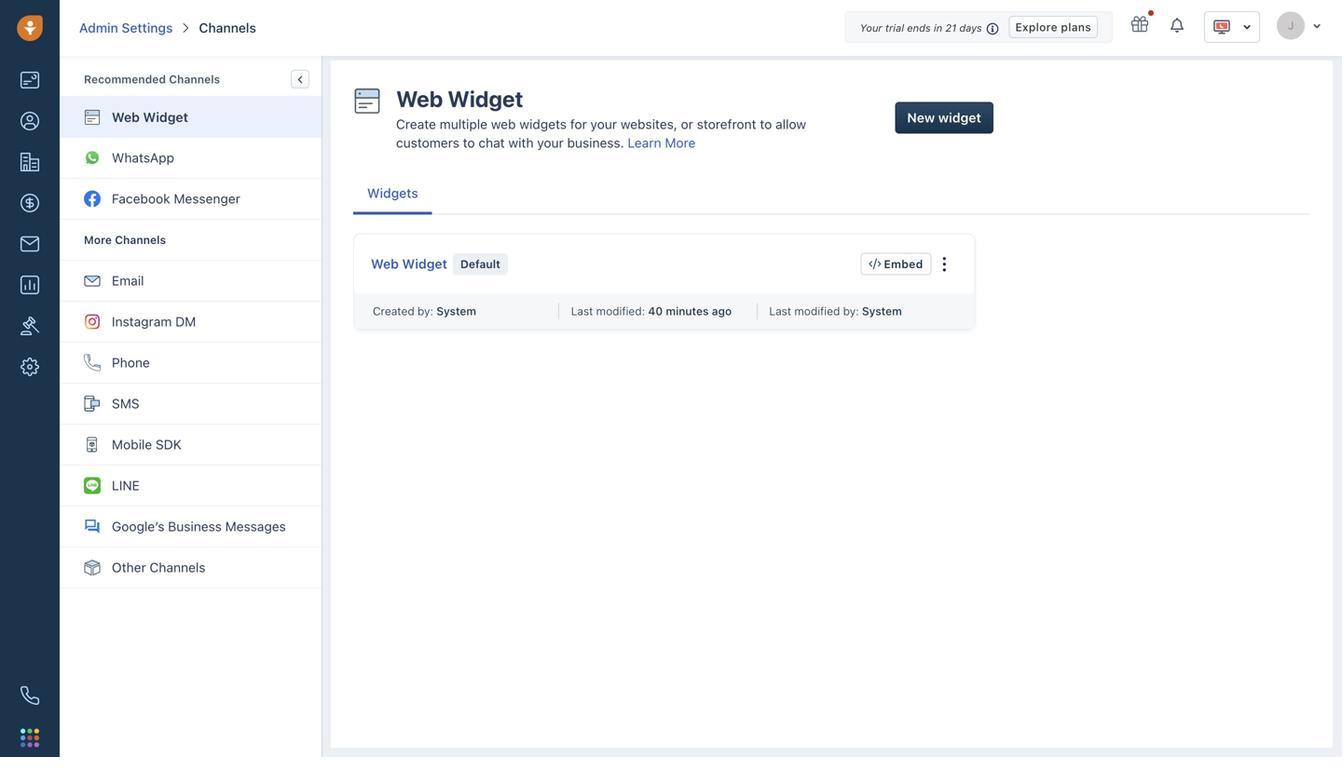 Task type: locate. For each thing, give the bounding box(es) containing it.
google's business messages
[[112, 519, 286, 535]]

your
[[591, 117, 617, 132], [537, 135, 564, 151]]

last
[[571, 305, 593, 318], [769, 305, 792, 318]]

mobile
[[112, 437, 152, 453]]

web widget link up by
[[371, 253, 448, 276]]

to down multiple in the left of the page
[[463, 135, 475, 151]]

email link
[[61, 261, 322, 302]]

7 channel icon image from the top
[[84, 396, 101, 413]]

dm
[[175, 314, 196, 330]]

web widget up by
[[371, 256, 448, 272]]

channels right settings
[[199, 20, 256, 35]]

embed
[[884, 258, 923, 271]]

1 vertical spatial channels
[[169, 73, 220, 86]]

facebook messenger
[[112, 191, 240, 207]]

channel icon image left the 'phone'
[[84, 355, 101, 372]]

instagram dm
[[112, 314, 196, 330]]

0 horizontal spatial your
[[537, 135, 564, 151]]

channel icon image inside line link
[[84, 478, 101, 495]]

system for created by : system
[[436, 305, 476, 318]]

channel icon image inside email 'link'
[[84, 273, 101, 289]]

channel icon image left google's on the left bottom of page
[[84, 519, 101, 536]]

more
[[665, 135, 696, 151]]

channel icon image left line
[[84, 478, 101, 495]]

1 system from the left
[[436, 305, 476, 318]]

11 channel icon image from the top
[[84, 560, 101, 577]]

channel icon image inside sms link
[[84, 396, 101, 413]]

widgets
[[520, 117, 567, 132]]

channel icon image left email
[[84, 273, 101, 289]]

5 channel icon image from the top
[[84, 314, 101, 330]]

create multiple web widgets for your websites, or storefront to allow customers to chat with your business.
[[396, 117, 806, 151]]

by:
[[843, 305, 859, 318]]

channel icon image left 'sms'
[[84, 396, 101, 413]]

channel icon image
[[84, 109, 101, 126], [84, 150, 101, 166], [84, 191, 101, 207], [84, 273, 101, 289], [84, 314, 101, 330], [84, 355, 101, 372], [84, 396, 101, 413], [84, 437, 101, 454], [84, 478, 101, 495], [84, 519, 101, 536], [84, 560, 101, 577]]

2 vertical spatial channels
[[150, 560, 206, 576]]

ic_arrow_down image
[[1243, 20, 1252, 34]]

sdk
[[156, 437, 182, 453]]

channel icon image inside mobile sdk link
[[84, 437, 101, 454]]

channel icon image for line
[[84, 478, 101, 495]]

ic_info_icon image
[[987, 21, 1000, 36]]

6 channel icon image from the top
[[84, 355, 101, 372]]

created
[[373, 305, 415, 318]]

channel icon image left instagram
[[84, 314, 101, 330]]

system right :
[[436, 305, 476, 318]]

channel icon image left "mobile"
[[84, 437, 101, 454]]

last left the modified
[[769, 305, 792, 318]]

channel icon image inside whatsapp link
[[84, 150, 101, 166]]

1 horizontal spatial last
[[769, 305, 792, 318]]

0 horizontal spatial last
[[571, 305, 593, 318]]

business
[[168, 519, 222, 535]]

allow
[[776, 117, 806, 132]]

web
[[396, 86, 443, 112], [112, 110, 140, 125], [371, 256, 399, 272]]

channel icon image inside "google's business messages" link
[[84, 519, 101, 536]]

2 channel icon image from the top
[[84, 150, 101, 166]]

recommended channels
[[84, 73, 220, 86]]

channel icon image for google's business messages
[[84, 519, 101, 536]]

other channels link
[[61, 548, 322, 589]]

system right by:
[[862, 305, 902, 318]]

line
[[112, 478, 140, 494]]

web widget
[[396, 86, 523, 112], [112, 110, 188, 125], [371, 256, 448, 272]]

channel icon image inside phone 'link'
[[84, 355, 101, 372]]

2 system from the left
[[862, 305, 902, 318]]

2 last from the left
[[769, 305, 792, 318]]

21
[[946, 22, 957, 34]]

channel icon image left facebook
[[84, 191, 101, 207]]

your up 'business.'
[[591, 117, 617, 132]]

0 vertical spatial your
[[591, 117, 617, 132]]

web widget down recommended channels
[[112, 110, 188, 125]]

recommended
[[84, 73, 166, 86]]

create
[[396, 117, 436, 132]]

channel icon image for instagram dm
[[84, 314, 101, 330]]

channel icon image for web widget
[[84, 109, 101, 126]]

widget
[[448, 86, 523, 112], [143, 110, 188, 125], [402, 256, 448, 272]]

channel icon image for facebook messenger
[[84, 191, 101, 207]]

to left allow
[[760, 117, 772, 132]]

your
[[860, 22, 883, 34]]

channel icon image left other
[[84, 560, 101, 577]]

admin settings link
[[79, 19, 173, 37]]

1 horizontal spatial your
[[591, 117, 617, 132]]

1 last from the left
[[571, 305, 593, 318]]

10 channel icon image from the top
[[84, 519, 101, 536]]

widget
[[939, 110, 982, 125]]

mobile sdk link
[[61, 425, 322, 466]]

channels
[[199, 20, 256, 35], [169, 73, 220, 86], [150, 560, 206, 576]]

minutes
[[666, 305, 709, 318]]

channels for other channels
[[150, 560, 206, 576]]

web widget link down recommended channels
[[61, 97, 322, 138]]

1 horizontal spatial system
[[862, 305, 902, 318]]

0 vertical spatial web widget link
[[61, 97, 322, 138]]

0 horizontal spatial web widget link
[[61, 97, 322, 138]]

widget down recommended channels
[[143, 110, 188, 125]]

channel icon image inside other channels link
[[84, 560, 101, 577]]

channels down "google's business messages" link
[[150, 560, 206, 576]]

channel icon image inside instagram dm link
[[84, 314, 101, 330]]

explore plans
[[1016, 20, 1092, 33]]

channel icon image down recommended
[[84, 109, 101, 126]]

1 horizontal spatial to
[[760, 117, 772, 132]]

0 horizontal spatial system
[[436, 305, 476, 318]]

to
[[760, 117, 772, 132], [463, 135, 475, 151]]

channel icon image for other channels
[[84, 560, 101, 577]]

settings
[[122, 20, 173, 35]]

learn more link
[[628, 135, 696, 151]]

0 horizontal spatial to
[[463, 135, 475, 151]]

channel icon image inside facebook messenger 'link'
[[84, 191, 101, 207]]

explore plans button
[[1009, 16, 1098, 38]]

phone image
[[21, 687, 39, 706]]

4 channel icon image from the top
[[84, 273, 101, 289]]

your down the "widgets"
[[537, 135, 564, 151]]

1 channel icon image from the top
[[84, 109, 101, 126]]

channels right recommended
[[169, 73, 220, 86]]

system
[[436, 305, 476, 318], [862, 305, 902, 318]]

3 channel icon image from the top
[[84, 191, 101, 207]]

1 vertical spatial web widget link
[[371, 253, 448, 276]]

embed button
[[861, 253, 932, 276]]

web widget link
[[61, 97, 322, 138], [371, 253, 448, 276]]

channel icon image left whatsapp
[[84, 150, 101, 166]]

last left 'modified:'
[[571, 305, 593, 318]]

9 channel icon image from the top
[[84, 478, 101, 495]]

widget up created by : system
[[402, 256, 448, 272]]

8 channel icon image from the top
[[84, 437, 101, 454]]

created by : system
[[373, 305, 476, 318]]



Task type: describe. For each thing, give the bounding box(es) containing it.
other
[[112, 560, 146, 576]]

for
[[570, 117, 587, 132]]

instagram dm link
[[61, 302, 322, 343]]

ago
[[712, 305, 732, 318]]

widgets link
[[353, 175, 432, 212]]

google's
[[112, 519, 165, 535]]

0 vertical spatial to
[[760, 117, 772, 132]]

multiple
[[440, 117, 488, 132]]

business.
[[567, 135, 624, 151]]

channel icon image for mobile sdk
[[84, 437, 101, 454]]

days
[[960, 22, 982, 34]]

whatsapp link
[[61, 138, 322, 179]]

messages
[[225, 519, 286, 535]]

plans
[[1061, 20, 1092, 33]]

phone link
[[61, 343, 322, 384]]

learn
[[628, 135, 662, 151]]

properties image
[[21, 317, 39, 336]]

web
[[491, 117, 516, 132]]

trial
[[886, 22, 904, 34]]

customers
[[396, 135, 459, 151]]

learn more
[[628, 135, 696, 151]]

angle left image
[[298, 73, 303, 86]]

mobile sdk
[[112, 437, 182, 453]]

sms
[[112, 396, 140, 412]]

channel icon image for phone
[[84, 355, 101, 372]]

or
[[681, 117, 694, 132]]

phone element
[[11, 678, 48, 715]]

channel icon image for whatsapp
[[84, 150, 101, 166]]

other channels
[[112, 560, 206, 576]]

last modified: 40 minutes ago
[[571, 305, 732, 318]]

websites,
[[621, 117, 678, 132]]

new
[[907, 110, 935, 125]]

widget up the web
[[448, 86, 523, 112]]

last modified by: system
[[769, 305, 902, 318]]

ic_arrow_down image
[[1313, 21, 1322, 31]]

channel icon image for sms
[[84, 396, 101, 413]]

admin settings
[[79, 20, 173, 35]]

by
[[418, 305, 430, 318]]

new widget link
[[895, 102, 994, 134]]

channel icon image for email
[[84, 273, 101, 289]]

1 vertical spatial your
[[537, 135, 564, 151]]

chat
[[479, 135, 505, 151]]

system for last modified by: system
[[862, 305, 902, 318]]

default
[[461, 258, 501, 271]]

admin
[[79, 20, 118, 35]]

freshworks switcher image
[[21, 729, 39, 748]]

storefront
[[697, 117, 757, 132]]

web up created
[[371, 256, 399, 272]]

missing translation "unavailable" for locale "en-us" image
[[1213, 18, 1232, 36]]

messenger
[[174, 191, 240, 207]]

modified:
[[596, 305, 645, 318]]

phone
[[112, 355, 150, 371]]

facebook
[[112, 191, 170, 207]]

your trial ends in 21 days
[[860, 22, 982, 34]]

web up create
[[396, 86, 443, 112]]

last for last modified: 40 minutes ago
[[571, 305, 593, 318]]

1 vertical spatial to
[[463, 135, 475, 151]]

channels for recommended channels
[[169, 73, 220, 86]]

0 vertical spatial channels
[[199, 20, 256, 35]]

in
[[934, 22, 943, 34]]

facebook messenger link
[[61, 179, 322, 220]]

:
[[430, 305, 433, 318]]

instagram
[[112, 314, 172, 330]]

ends
[[907, 22, 931, 34]]

last for last modified by: system
[[769, 305, 792, 318]]

google's business messages link
[[61, 507, 322, 548]]

web widget up multiple in the left of the page
[[396, 86, 523, 112]]

sms link
[[61, 384, 322, 425]]

explore
[[1016, 20, 1058, 33]]

widgets
[[367, 186, 418, 201]]

bell regular image
[[1171, 16, 1186, 34]]

email
[[112, 273, 144, 289]]

1 horizontal spatial web widget link
[[371, 253, 448, 276]]

web down recommended
[[112, 110, 140, 125]]

40
[[648, 305, 663, 318]]

new widget
[[907, 110, 982, 125]]

line link
[[61, 466, 322, 507]]

whatsapp
[[112, 150, 174, 165]]

with
[[509, 135, 534, 151]]

modified
[[795, 305, 840, 318]]

embed image
[[869, 259, 881, 270]]



Task type: vqa. For each thing, say whether or not it's contained in the screenshot.
the Analytics link
no



